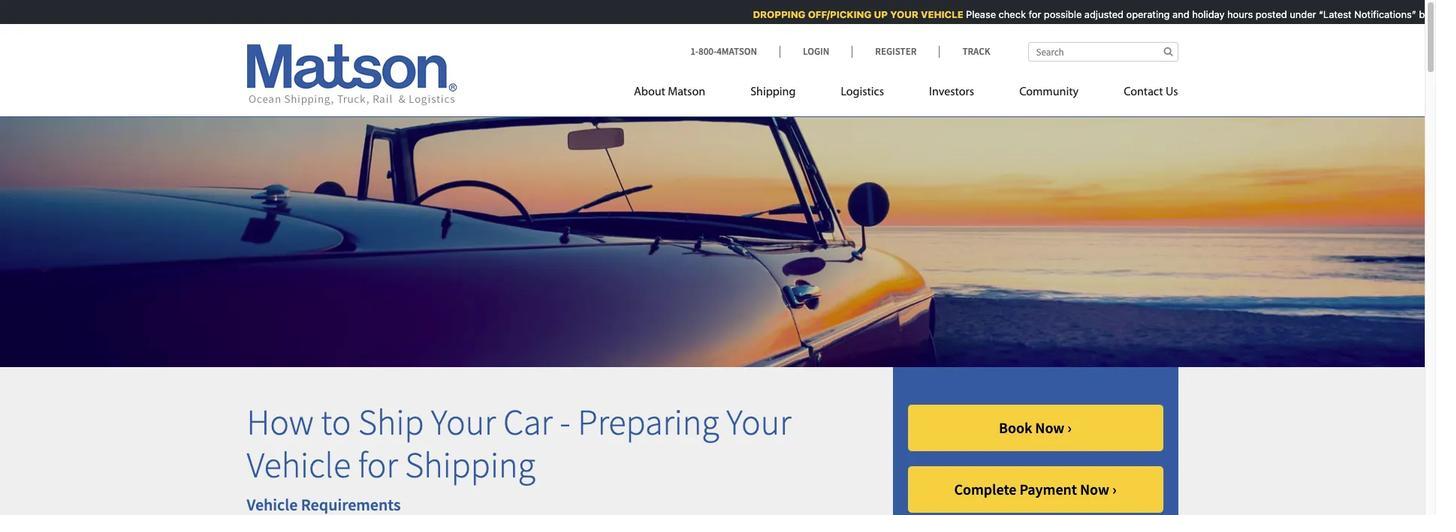 Task type: vqa. For each thing, say whether or not it's contained in the screenshot.
possible
yes



Task type: describe. For each thing, give the bounding box(es) containing it.
check
[[994, 8, 1021, 20]]

notifications"
[[1350, 8, 1412, 20]]

track
[[962, 45, 990, 58]]

800-
[[699, 45, 717, 58]]

to
[[321, 399, 351, 444]]

and
[[1168, 8, 1185, 20]]

how
[[247, 399, 314, 444]]

book
[[999, 418, 1032, 437]]

register link
[[852, 45, 939, 58]]

hours
[[1223, 8, 1248, 20]]

about
[[634, 86, 665, 98]]

car shipped by matson to hawaii at beach during sunset. image
[[0, 93, 1425, 367]]

about matson link
[[634, 79, 728, 110]]

us
[[1166, 86, 1178, 98]]

requirements
[[301, 494, 401, 515]]

dropping off/picking up your vehicle please check for possible adjusted operating and holiday hours posted under "latest notifications" befor
[[748, 8, 1436, 20]]

possible
[[1039, 8, 1077, 20]]

community
[[1019, 86, 1079, 98]]

section containing book now ›
[[874, 367, 1197, 515]]

login
[[803, 45, 829, 58]]

preparing
[[578, 399, 719, 444]]

for inside how to ship your car - preparing your vehicle for shipping vehicle requirements
[[358, 443, 398, 488]]

logistics
[[841, 86, 884, 98]]

4matson
[[717, 45, 757, 58]]

complete payment now › link
[[908, 466, 1163, 513]]

befor
[[1414, 8, 1436, 20]]

1-
[[690, 45, 699, 58]]

-
[[560, 399, 571, 444]]

car
[[503, 399, 553, 444]]

investors
[[929, 86, 974, 98]]



Task type: locate. For each thing, give the bounding box(es) containing it.
0 horizontal spatial shipping
[[405, 443, 535, 488]]

register
[[875, 45, 917, 58]]

now › right the book
[[1035, 418, 1072, 437]]

how to ship your car - preparing your vehicle for shipping vehicle requirements
[[247, 399, 791, 515]]

0 vertical spatial for
[[1024, 8, 1036, 20]]

payment
[[1020, 480, 1077, 498]]

contact us link
[[1101, 79, 1178, 110]]

logistics link
[[818, 79, 907, 110]]

dropping
[[748, 8, 801, 20]]

book now ›
[[999, 418, 1072, 437]]

search image
[[1164, 47, 1173, 56]]

vehicle
[[247, 443, 351, 488], [247, 494, 298, 515]]

vehicle
[[916, 8, 959, 20]]

1 vertical spatial for
[[358, 443, 398, 488]]

now › inside complete payment now › link
[[1080, 480, 1117, 498]]

now › right payment
[[1080, 480, 1117, 498]]

matson
[[668, 86, 705, 98]]

your
[[886, 8, 914, 20]]

contact
[[1124, 86, 1163, 98]]

posted
[[1251, 8, 1282, 20]]

community link
[[997, 79, 1101, 110]]

0 vertical spatial shipping
[[750, 86, 796, 98]]

contact us
[[1124, 86, 1178, 98]]

now ›
[[1035, 418, 1072, 437], [1080, 480, 1117, 498]]

None search field
[[1028, 42, 1178, 62]]

complete
[[954, 480, 1017, 498]]

0 horizontal spatial for
[[358, 443, 398, 488]]

1 vertical spatial vehicle
[[247, 494, 298, 515]]

for
[[1024, 8, 1036, 20], [358, 443, 398, 488]]

about matson
[[634, 86, 705, 98]]

1 your from the left
[[431, 399, 496, 444]]

complete payment now ›
[[954, 480, 1117, 498]]

Search search field
[[1028, 42, 1178, 62]]

blue matson logo with ocean, shipping, truck, rail and logistics written beneath it. image
[[247, 44, 457, 106]]

2 vehicle from the top
[[247, 494, 298, 515]]

0 vertical spatial vehicle
[[247, 443, 351, 488]]

login link
[[780, 45, 852, 58]]

please
[[961, 8, 991, 20]]

"latest
[[1314, 8, 1347, 20]]

1 horizontal spatial your
[[727, 399, 791, 444]]

1 horizontal spatial shipping
[[750, 86, 796, 98]]

1-800-4matson
[[690, 45, 757, 58]]

ship
[[358, 399, 424, 444]]

now › inside book now › link
[[1035, 418, 1072, 437]]

investors link
[[907, 79, 997, 110]]

section
[[874, 367, 1197, 515]]

1-800-4matson link
[[690, 45, 780, 58]]

1 horizontal spatial for
[[1024, 8, 1036, 20]]

track link
[[939, 45, 990, 58]]

shipping link
[[728, 79, 818, 110]]

operating
[[1122, 8, 1165, 20]]

up
[[869, 8, 883, 20]]

0 horizontal spatial your
[[431, 399, 496, 444]]

1 vehicle from the top
[[247, 443, 351, 488]]

adjusted
[[1080, 8, 1119, 20]]

shipping
[[750, 86, 796, 98], [405, 443, 535, 488]]

0 vertical spatial now ›
[[1035, 418, 1072, 437]]

off/picking
[[803, 8, 867, 20]]

for up requirements
[[358, 443, 398, 488]]

shipping inside shipping link
[[750, 86, 796, 98]]

your
[[431, 399, 496, 444], [727, 399, 791, 444]]

1 vertical spatial now ›
[[1080, 480, 1117, 498]]

holiday
[[1187, 8, 1220, 20]]

1 horizontal spatial now ›
[[1080, 480, 1117, 498]]

under
[[1285, 8, 1311, 20]]

book now › link
[[908, 405, 1163, 451]]

for right 'check'
[[1024, 8, 1036, 20]]

1 vertical spatial shipping
[[405, 443, 535, 488]]

2 your from the left
[[727, 399, 791, 444]]

0 horizontal spatial now ›
[[1035, 418, 1072, 437]]

shipping inside how to ship your car - preparing your vehicle for shipping vehicle requirements
[[405, 443, 535, 488]]

top menu navigation
[[634, 79, 1178, 110]]



